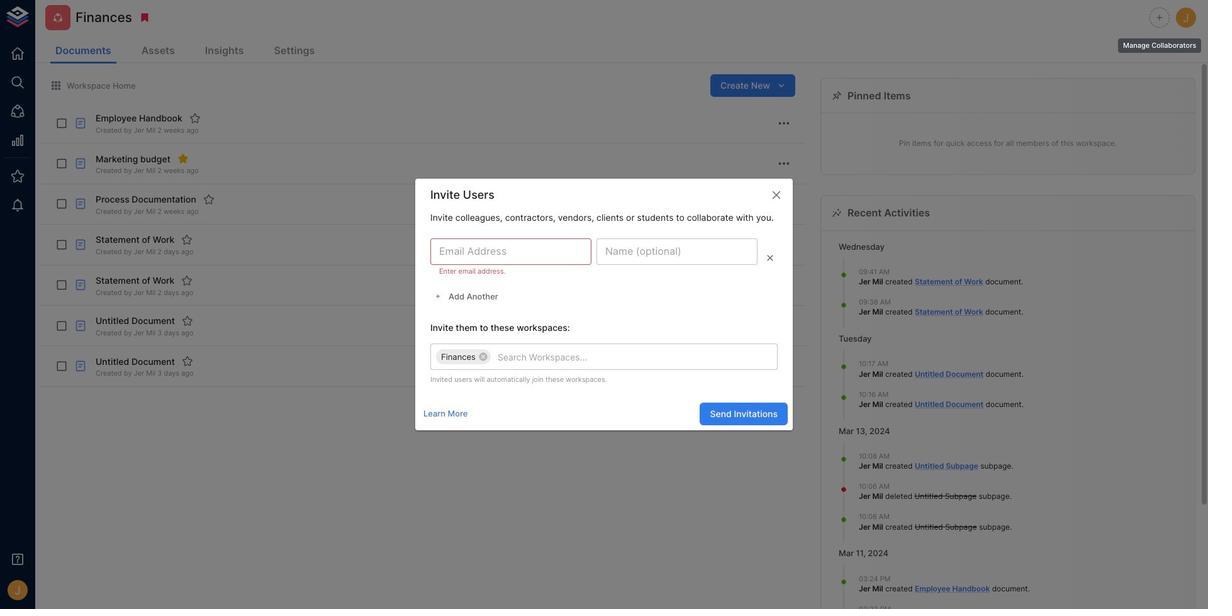 Task type: vqa. For each thing, say whether or not it's contained in the screenshot.
Table of Contents 'image'
no



Task type: locate. For each thing, give the bounding box(es) containing it.
Name (optional) text field
[[597, 239, 758, 265]]

dialog
[[415, 179, 793, 431]]

Email Address text field
[[430, 239, 592, 265]]

favorite image
[[189, 113, 201, 124], [203, 194, 214, 205], [181, 234, 193, 246], [182, 315, 193, 327], [182, 356, 193, 367]]

remove bookmark image
[[139, 12, 150, 23]]

tooltip
[[1117, 30, 1203, 54]]



Task type: describe. For each thing, give the bounding box(es) containing it.
Search Workspaces... text field
[[493, 349, 737, 365]]

favorite image
[[181, 275, 193, 286]]

remove favorite image
[[177, 153, 189, 165]]



